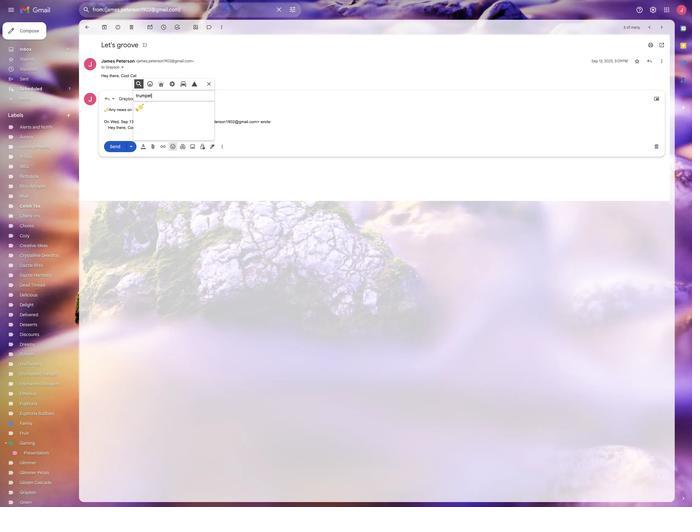 Task type: vqa. For each thing, say whether or not it's contained in the screenshot.
Grayson for Grayson link
yes



Task type: locate. For each thing, give the bounding box(es) containing it.
bliss up blue
[[20, 184, 29, 189]]

1 vertical spatial 3:09 pm
[[151, 119, 165, 124]]

2 enchanted from the top
[[20, 372, 41, 377]]

add to tasks image
[[174, 24, 180, 30]]

advanced search options image
[[287, 3, 299, 16]]

1 on from the left
[[127, 107, 132, 112]]

delight
[[20, 303, 34, 308]]

hey down wed, at the top of the page
[[108, 125, 115, 130]]

3 enchanted from the top
[[20, 382, 41, 387]]

euphoria down ethereal link
[[20, 401, 37, 407]]

1 vertical spatial there,
[[116, 125, 127, 130]]

toggle confidential mode image
[[200, 144, 206, 150]]

not starred image
[[635, 58, 641, 64]]

1 vertical spatial james
[[166, 119, 178, 124]]

0 vertical spatial bliss
[[20, 184, 29, 189]]

sep left 2023,
[[592, 59, 599, 63]]

bliss down crystalline dewdrop link
[[34, 263, 43, 269]]

discounts
[[20, 332, 39, 338]]

delete image
[[129, 24, 135, 30]]

1 aurora from the top
[[20, 134, 33, 140]]

crystalline dewdrop link
[[20, 253, 59, 259]]

crystalline
[[20, 253, 41, 259]]

ethereal
[[34, 144, 50, 150], [20, 392, 36, 397]]

there, down to grayson
[[110, 74, 120, 78]]

0 vertical spatial cat
[[130, 74, 137, 78]]

check-ins link
[[20, 214, 40, 219]]

aurora down aurora link
[[20, 144, 33, 150]]

family
[[20, 421, 32, 427]]

0 horizontal spatial 3:09 pm
[[151, 119, 165, 124]]

3:09 pm right 2023,
[[615, 59, 629, 63]]

0 vertical spatial euphoria
[[20, 401, 37, 407]]

0 vertical spatial sep
[[592, 59, 599, 63]]

2 vertical spatial grayson
[[20, 490, 36, 496]]

🎺 image inside message body text box
[[104, 108, 109, 112]]

0 horizontal spatial peterson
[[116, 58, 135, 64]]

aurora ethereal link
[[20, 144, 50, 150]]

peterson
[[116, 58, 135, 64], [179, 119, 195, 124]]

euphoria bubbles link
[[20, 411, 54, 417]]

glimmer for glimmer link at left bottom
[[20, 461, 36, 466]]

1 vertical spatial sep
[[121, 119, 128, 124]]

0 horizontal spatial on
[[127, 107, 132, 112]]

1 vertical spatial glimmer
[[20, 471, 36, 476]]

glisten cascade link
[[20, 481, 52, 486]]

dead thread
[[20, 283, 45, 288]]

james up to grayson
[[101, 58, 115, 64]]

grayson up news
[[119, 96, 135, 102]]

on right band
[[189, 107, 193, 112]]

and
[[33, 125, 40, 130]]

standby
[[194, 107, 208, 112]]

send button
[[104, 141, 126, 152]]

bbq link
[[20, 164, 29, 170]]

enchanted up ethereal link
[[20, 382, 41, 387]]

news
[[117, 107, 126, 112]]

0 vertical spatial enchanted
[[20, 362, 41, 367]]

0 horizontal spatial bliss
[[20, 184, 29, 189]]

0 vertical spatial there,
[[110, 74, 120, 78]]

bbq
[[20, 164, 29, 170]]

more options image
[[221, 144, 224, 150]]

1 horizontal spatial 🎺 image
[[135, 103, 144, 112]]

1 horizontal spatial 13,
[[600, 59, 604, 63]]

more send options image
[[128, 144, 134, 150]]

grayson
[[106, 65, 120, 70], [119, 96, 135, 102], [20, 490, 36, 496]]

settings image
[[650, 6, 658, 14]]

more button
[[0, 94, 74, 104]]

1 horizontal spatial 3:09 pm
[[615, 59, 629, 63]]

got
[[158, 107, 163, 112]]

on wed, sep 13, 2023 at 3:09 pm james peterson <james.peterson1902@gmail.com> wrote: hey there, cool cat
[[104, 119, 272, 130]]

more
[[20, 96, 30, 102]]

clear search image
[[273, 3, 286, 16]]

thread
[[31, 283, 45, 288]]

2 aurora from the top
[[20, 144, 33, 150]]

0 horizontal spatial 🎺 image
[[104, 108, 109, 112]]

grayson link
[[20, 490, 36, 496]]

euphoria
[[20, 401, 37, 407], [20, 411, 37, 417]]

enchanted down echoes link at the bottom of page
[[20, 362, 41, 367]]

0 horizontal spatial 13,
[[129, 119, 135, 124]]

1 vertical spatial cat
[[137, 125, 143, 130]]

b-day
[[20, 154, 32, 160]]

0 vertical spatial 3:09 pm
[[615, 59, 629, 63]]

send
[[110, 144, 120, 150]]

dazzle for dazzle bliss
[[20, 263, 33, 269]]

1 vertical spatial 13,
[[129, 119, 135, 124]]

1 vertical spatial peterson
[[179, 119, 195, 124]]

tab list
[[676, 20, 693, 485]]

1 glimmer from the top
[[20, 461, 36, 466]]

glimmer up the glimmer petals link
[[20, 461, 36, 466]]

hey
[[101, 74, 109, 78], [108, 125, 115, 130]]

aurora down 'alerts'
[[20, 134, 33, 140]]

1 horizontal spatial bliss
[[34, 263, 43, 269]]

13, left 2023
[[129, 119, 135, 124]]

0 vertical spatial dazzle
[[20, 263, 33, 269]]

0 vertical spatial aurora
[[20, 134, 33, 140]]

aurora for aurora ethereal
[[20, 144, 33, 150]]

glisten cascade
[[20, 481, 52, 486]]

blue
[[20, 194, 28, 199]]

1 dazzle from the top
[[20, 263, 33, 269]]

hey down 'to'
[[101, 74, 109, 78]]

let's groove
[[101, 41, 139, 49]]

cat down the < on the left top of the page
[[130, 74, 137, 78]]

peterson down band
[[179, 119, 195, 124]]

1 vertical spatial hey
[[108, 125, 115, 130]]

insert files using drive image
[[180, 144, 186, 150]]

grayson for grayson link
[[20, 490, 36, 496]]

on left the
[[127, 107, 132, 112]]

0 vertical spatial 13,
[[600, 59, 604, 63]]

glimmer petals link
[[20, 471, 49, 476]]

type of response image
[[104, 96, 110, 102]]

any news on the groove? i got a brass band on standby
[[109, 107, 208, 112]]

1 vertical spatial grayson
[[119, 96, 135, 102]]

3:09 pm inside on wed, sep 13, 2023 at 3:09 pm james peterson <james.peterson1902@gmail.com> wrote: hey there, cool cat
[[151, 119, 165, 124]]

whisper
[[30, 184, 46, 189]]

3:09 pm
[[615, 59, 629, 63], [151, 119, 165, 124]]

on
[[127, 107, 132, 112], [189, 107, 193, 112]]

enchanted
[[20, 362, 41, 367], [20, 372, 41, 377], [20, 382, 41, 387]]

Search mail text field
[[93, 7, 272, 13]]

labels image
[[206, 24, 213, 30]]

celeb
[[20, 204, 32, 209]]

euphoria bubbles
[[20, 411, 54, 417]]

1 horizontal spatial sep
[[592, 59, 599, 63]]

0 vertical spatial grayson
[[106, 65, 120, 70]]

0 vertical spatial glimmer
[[20, 461, 36, 466]]

back to search results image
[[84, 24, 90, 30]]

labels
[[8, 112, 23, 119]]

labels navigation
[[0, 20, 79, 508]]

1 enchanted from the top
[[20, 362, 41, 367]]

crystalline dewdrop
[[20, 253, 59, 259]]

🎺 image down the fields
[[135, 103, 144, 112]]

band
[[179, 107, 188, 112]]

family link
[[20, 421, 32, 427]]

1 horizontal spatial peterson
[[179, 119, 195, 124]]

0 horizontal spatial james
[[101, 58, 115, 64]]

dazzle down crystalline
[[20, 263, 33, 269]]

1 vertical spatial enchanted
[[20, 372, 41, 377]]

sep inside on wed, sep 13, 2023 at 3:09 pm james peterson <james.peterson1902@gmail.com> wrote: hey there, cool cat
[[121, 119, 128, 124]]

None search field
[[79, 2, 302, 17]]

2 vertical spatial enchanted
[[20, 382, 41, 387]]

2 euphoria from the top
[[20, 411, 37, 417]]

0 horizontal spatial cat
[[130, 74, 137, 78]]

sent link
[[20, 76, 29, 82]]

insert link ‪(⌘k)‬ image
[[160, 144, 166, 150]]

snoozed link
[[20, 66, 37, 72]]

2 glimmer from the top
[[20, 471, 36, 476]]

1 vertical spatial cool
[[128, 125, 136, 130]]

cool down 'show details' image
[[121, 74, 129, 78]]

discard draft ‪(⌘⇧d)‬ image
[[654, 144, 660, 150]]

1 euphoria from the top
[[20, 401, 37, 407]]

discounts link
[[20, 332, 39, 338]]

grayson inside labels navigation
[[20, 490, 36, 496]]

<james.peterson1902@gmail.com>
[[196, 119, 260, 124]]

alerts and notifs
[[20, 125, 53, 130]]

euphoria down euphoria link
[[20, 411, 37, 417]]

any
[[109, 107, 116, 112]]

peterson up 'show details' image
[[116, 58, 135, 64]]

1 vertical spatial dazzle
[[20, 273, 33, 278]]

whispers
[[42, 382, 60, 387]]

glimmer down glimmer link at left bottom
[[20, 471, 36, 476]]

petals
[[37, 471, 49, 476]]

enchanted whispers link
[[20, 382, 60, 387]]

james down brass
[[166, 119, 178, 124]]

1 horizontal spatial james
[[166, 119, 178, 124]]

dazzle up the dead
[[20, 273, 33, 278]]

cool
[[121, 74, 129, 78], [128, 125, 136, 130]]

dreamy
[[20, 342, 35, 348]]

show details image
[[121, 66, 125, 69]]

>
[[192, 59, 194, 63]]

i
[[155, 107, 157, 112]]

🎺 image down type of response image
[[104, 108, 109, 112]]

🎺 image
[[135, 103, 144, 112], [104, 108, 109, 112]]

grayson down glisten
[[20, 490, 36, 496]]

cool down 2023
[[128, 125, 136, 130]]

1 vertical spatial aurora
[[20, 144, 33, 150]]

there, down wed, at the top of the page
[[116, 125, 127, 130]]

grayson right 'to'
[[106, 65, 120, 70]]

delicious link
[[20, 293, 38, 298]]

birthdaze link
[[20, 174, 39, 180]]

tea
[[33, 204, 40, 209]]

birthdaze
[[20, 174, 39, 180]]

notifs
[[41, 125, 53, 130]]

enchanted link
[[20, 362, 41, 367]]

scheduled
[[20, 86, 42, 92]]

move to inbox image
[[193, 24, 199, 30]]

1 vertical spatial euphoria
[[20, 411, 37, 417]]

gmail image
[[20, 4, 53, 16]]

delivered link
[[20, 312, 38, 318]]

3:09 pm right at
[[151, 119, 165, 124]]

euphoria for euphoria link
[[20, 401, 37, 407]]

0 horizontal spatial sep
[[121, 119, 128, 124]]

1 horizontal spatial on
[[189, 107, 193, 112]]

13, left 2023,
[[600, 59, 604, 63]]

newer image
[[647, 24, 653, 30]]

cat down 2023
[[137, 125, 143, 130]]

insert signature image
[[210, 144, 216, 150]]

brass
[[168, 107, 178, 112]]

13,
[[600, 59, 604, 63], [129, 119, 135, 124]]

compose
[[20, 28, 39, 34]]

sep right wed, at the top of the page
[[121, 119, 128, 124]]

aurora
[[20, 134, 33, 140], [20, 144, 33, 150]]

creative ideas
[[20, 243, 48, 249]]

dazzle harmony
[[20, 273, 52, 278]]

enchanted down the enchanted link
[[20, 372, 41, 377]]

wed,
[[111, 119, 120, 124]]

james
[[101, 58, 115, 64], [166, 119, 178, 124]]

2 dazzle from the top
[[20, 273, 33, 278]]

1 horizontal spatial cat
[[137, 125, 143, 130]]



Task type: describe. For each thing, give the bounding box(es) containing it.
there, inside on wed, sep 13, 2023 at 3:09 pm james peterson <james.peterson1902@gmail.com> wrote: hey there, cool cat
[[116, 125, 127, 130]]

cool inside on wed, sep 13, 2023 at 3:09 pm james peterson <james.peterson1902@gmail.com> wrote: hey there, cool cat
[[128, 125, 136, 130]]

cozy link
[[20, 233, 30, 239]]

gaming
[[20, 441, 35, 447]]

enchanted for enchanted tranquil
[[20, 372, 41, 377]]

search mail image
[[81, 4, 92, 15]]

peterson inside on wed, sep 13, 2023 at 3:09 pm james peterson <james.peterson1902@gmail.com> wrote: hey there, cool cat
[[179, 119, 195, 124]]

james.peterson1902@gmail.com
[[138, 59, 192, 63]]

creative ideas link
[[20, 243, 48, 249]]

celeb tea
[[20, 204, 40, 209]]

inbox link
[[20, 47, 32, 52]]

Search emojis text field
[[134, 90, 214, 102]]

hey inside on wed, sep 13, 2023 at 3:09 pm james peterson <james.peterson1902@gmail.com> wrote: hey there, cool cat
[[108, 125, 115, 130]]

Message Body text field
[[104, 107, 660, 133]]

echoes link
[[20, 352, 34, 358]]

0 vertical spatial hey
[[101, 74, 109, 78]]

61
[[67, 47, 70, 52]]

glisten
[[20, 481, 33, 486]]

cozy
[[20, 233, 30, 239]]

many
[[632, 25, 641, 30]]

to
[[101, 65, 105, 70]]

0 vertical spatial james
[[101, 58, 115, 64]]

dazzle bliss
[[20, 263, 43, 269]]

dazzle bliss link
[[20, 263, 43, 269]]

enchanted for enchanted whispers
[[20, 382, 41, 387]]

blue link
[[20, 194, 28, 199]]

sep inside sep 13, 2023, 3:09 pm cell
[[592, 59, 599, 63]]

dazzle for dazzle harmony
[[20, 273, 33, 278]]

hey there, cool cat
[[101, 74, 137, 78]]

creative
[[20, 243, 36, 249]]

chores link
[[20, 223, 34, 229]]

glimmer petals
[[20, 471, 49, 476]]

alerts
[[20, 125, 31, 130]]

support image
[[637, 6, 644, 14]]

alerts and notifs link
[[20, 125, 53, 130]]

to grayson
[[101, 65, 120, 70]]

at
[[146, 119, 149, 124]]

a
[[164, 107, 167, 112]]

13, inside cell
[[600, 59, 604, 63]]

13, inside on wed, sep 13, 2023 at 3:09 pm james peterson <james.peterson1902@gmail.com> wrote: hey there, cool cat
[[129, 119, 135, 124]]

attach files image
[[150, 144, 156, 150]]

euphoria for euphoria bubbles
[[20, 411, 37, 417]]

1 vertical spatial bliss
[[34, 263, 43, 269]]

delicious
[[20, 293, 38, 298]]

aurora ethereal
[[20, 144, 50, 150]]

compose button
[[2, 22, 46, 40]]

more image
[[219, 24, 225, 30]]

2023
[[136, 119, 145, 124]]

dreamy link
[[20, 342, 35, 348]]

scheduled link
[[20, 86, 42, 92]]

bubbles
[[38, 411, 54, 417]]

cat inside on wed, sep 13, 2023 at 3:09 pm james peterson <james.peterson1902@gmail.com> wrote: hey there, cool cat
[[137, 125, 143, 130]]

desserts link
[[20, 322, 37, 328]]

enchanted tranquil link
[[20, 372, 57, 377]]

day
[[25, 154, 32, 160]]

1
[[69, 87, 70, 91]]

dazzle harmony link
[[20, 273, 52, 278]]

aurora for aurora link
[[20, 134, 33, 140]]

grayson fields
[[119, 96, 148, 102]]

enchanted for the enchanted link
[[20, 362, 41, 367]]

of
[[627, 25, 631, 30]]

celeb tea link
[[20, 204, 40, 209]]

presentation
[[24, 451, 49, 456]]

bliss whisper link
[[20, 184, 46, 189]]

fields
[[136, 96, 148, 102]]

0 vertical spatial ethereal
[[34, 144, 50, 150]]

inbox
[[20, 47, 32, 52]]

5 of many
[[624, 25, 641, 30]]

delivered
[[20, 312, 38, 318]]

james peterson cell
[[101, 58, 194, 64]]

0 vertical spatial cool
[[121, 74, 129, 78]]

archive image
[[101, 24, 108, 30]]

main menu image
[[7, 6, 15, 14]]

green link
[[20, 500, 32, 506]]

the
[[133, 107, 139, 112]]

2 on from the left
[[189, 107, 193, 112]]

grayson for grayson fields
[[119, 96, 135, 102]]

delight link
[[20, 303, 34, 308]]

let's
[[101, 41, 115, 49]]

sep 13, 2023, 3:09 pm cell
[[592, 58, 629, 64]]

starred
[[20, 57, 34, 62]]

snooze image
[[161, 24, 167, 30]]

glimmer for glimmer petals
[[20, 471, 36, 476]]

insert photo image
[[190, 144, 196, 150]]

enchanted whispers
[[20, 382, 60, 387]]

ethereal link
[[20, 392, 36, 397]]

older image
[[659, 24, 666, 30]]

tranquil
[[42, 372, 57, 377]]

b-day link
[[20, 154, 32, 160]]

report spam image
[[115, 24, 121, 30]]

check-ins
[[20, 214, 40, 219]]

glimmer link
[[20, 461, 36, 466]]

dewdrop
[[42, 253, 59, 259]]

groove?
[[140, 107, 154, 112]]

echoes
[[20, 352, 34, 358]]

insert emoji ‪(⌘⇧2)‬ image
[[170, 144, 176, 150]]

check-
[[20, 214, 34, 219]]

wrote:
[[261, 119, 272, 124]]

ins
[[34, 214, 40, 219]]

5
[[624, 25, 626, 30]]

3:09 pm inside sep 13, 2023, 3:09 pm cell
[[615, 59, 629, 63]]

Not starred checkbox
[[635, 58, 641, 64]]

0 vertical spatial peterson
[[116, 58, 135, 64]]

dead
[[20, 283, 30, 288]]

2
[[68, 204, 70, 209]]

1 vertical spatial ethereal
[[20, 392, 36, 397]]

green
[[20, 500, 32, 506]]

gaming link
[[20, 441, 35, 447]]

labels heading
[[8, 112, 66, 119]]

groove
[[117, 41, 139, 49]]

enchanted tranquil
[[20, 372, 57, 377]]

james inside on wed, sep 13, 2023 at 3:09 pm james peterson <james.peterson1902@gmail.com> wrote: hey there, cool cat
[[166, 119, 178, 124]]



